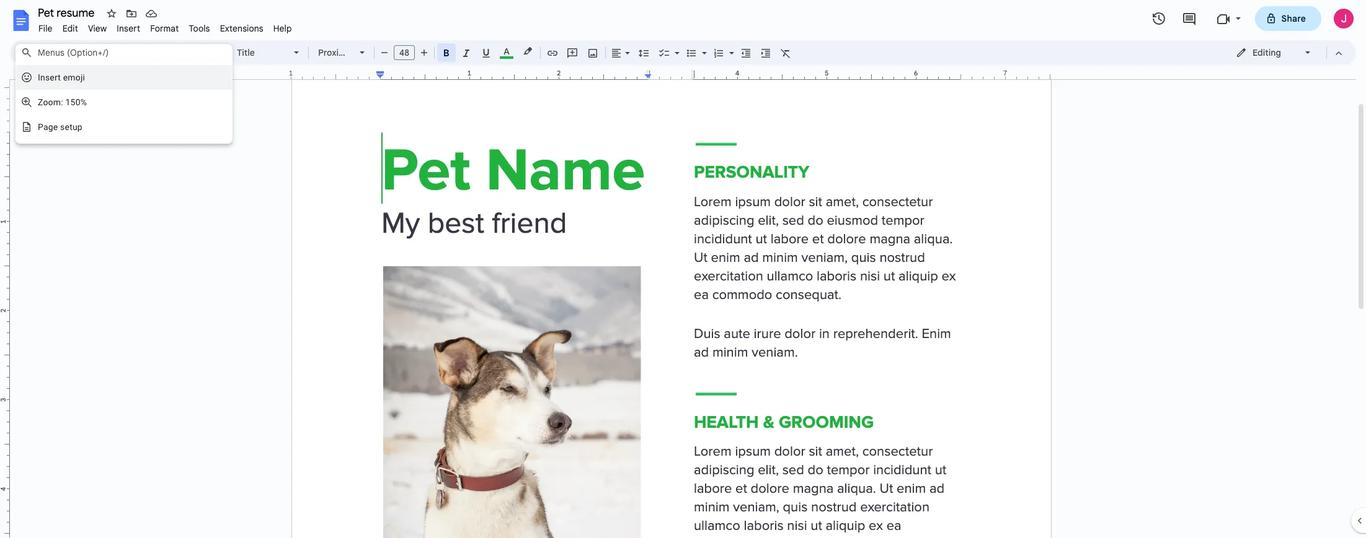Task type: locate. For each thing, give the bounding box(es) containing it.
line & paragraph spacing image
[[637, 44, 651, 61]]

0 horizontal spatial insert
[[38, 73, 61, 82]]

menu bar banner
[[0, 0, 1366, 539]]

insert down star checkbox
[[117, 23, 140, 34]]

list box
[[16, 61, 233, 144]]

insert image image
[[586, 44, 600, 61]]

format
[[150, 23, 179, 34]]

zoom:
[[38, 97, 63, 107]]

edit menu item
[[57, 21, 83, 36]]

1 vertical spatial insert
[[38, 73, 61, 82]]

extensions
[[220, 23, 263, 34]]

list box inside menu bar banner
[[16, 61, 233, 144]]

application
[[0, 0, 1366, 539]]

insert left "emoji"
[[38, 73, 61, 82]]

150%
[[65, 97, 87, 107]]

1 horizontal spatial insert
[[117, 23, 140, 34]]

list box containing insert emoji
[[16, 61, 233, 144]]

insert inside menu item
[[117, 23, 140, 34]]

title
[[237, 47, 255, 58]]

insert for insert emoji
[[38, 73, 61, 82]]

insert inside list box
[[38, 73, 61, 82]]

insert
[[117, 23, 140, 34], [38, 73, 61, 82]]

page setup
[[38, 122, 82, 132]]

view menu item
[[83, 21, 112, 36]]

application containing share
[[0, 0, 1366, 539]]

Star checkbox
[[103, 5, 120, 22]]

page
[[38, 122, 58, 132]]

menu bar containing file
[[33, 16, 297, 37]]

mode and view toolbar
[[1227, 40, 1349, 65]]

Menus (Option+/) field
[[16, 44, 233, 61]]

file
[[38, 23, 52, 34]]

menu bar
[[33, 16, 297, 37]]

0 vertical spatial insert
[[117, 23, 140, 34]]

format menu item
[[145, 21, 184, 36]]

menu bar inside menu bar banner
[[33, 16, 297, 37]]

tools
[[189, 23, 210, 34]]

proxima nova
[[318, 47, 374, 58]]

help
[[273, 23, 292, 34]]

zoom: 150%
[[38, 97, 87, 107]]

insert menu item
[[112, 21, 145, 36]]

proxima nova option
[[318, 44, 374, 61]]

nova
[[353, 47, 374, 58]]



Task type: vqa. For each thing, say whether or not it's contained in the screenshot.
the By
no



Task type: describe. For each thing, give the bounding box(es) containing it.
help menu item
[[268, 21, 297, 36]]

emoji
[[63, 73, 85, 82]]

styles list. title selected. option
[[237, 44, 287, 61]]

Font size field
[[394, 45, 420, 61]]

view
[[88, 23, 107, 34]]

main toolbar
[[77, 0, 796, 481]]

extensions menu item
[[215, 21, 268, 36]]

text color image
[[500, 44, 514, 59]]

insert for insert
[[117, 23, 140, 34]]

right margin image
[[958, 70, 1050, 79]]

highlight color image
[[521, 44, 535, 59]]

proxima
[[318, 47, 351, 58]]

tools menu item
[[184, 21, 215, 36]]

share
[[1282, 13, 1306, 24]]

file menu item
[[33, 21, 57, 36]]

Font size text field
[[394, 45, 414, 60]]

editing
[[1253, 47, 1281, 58]]

Rename text field
[[33, 5, 102, 20]]

setup
[[60, 122, 82, 132]]

1
[[289, 69, 293, 78]]

top margin image
[[0, 43, 9, 136]]

share button
[[1255, 6, 1322, 31]]

editing button
[[1227, 43, 1321, 62]]

left margin image
[[291, 70, 384, 79]]

edit
[[62, 23, 78, 34]]

insert emoji
[[38, 73, 85, 82]]



